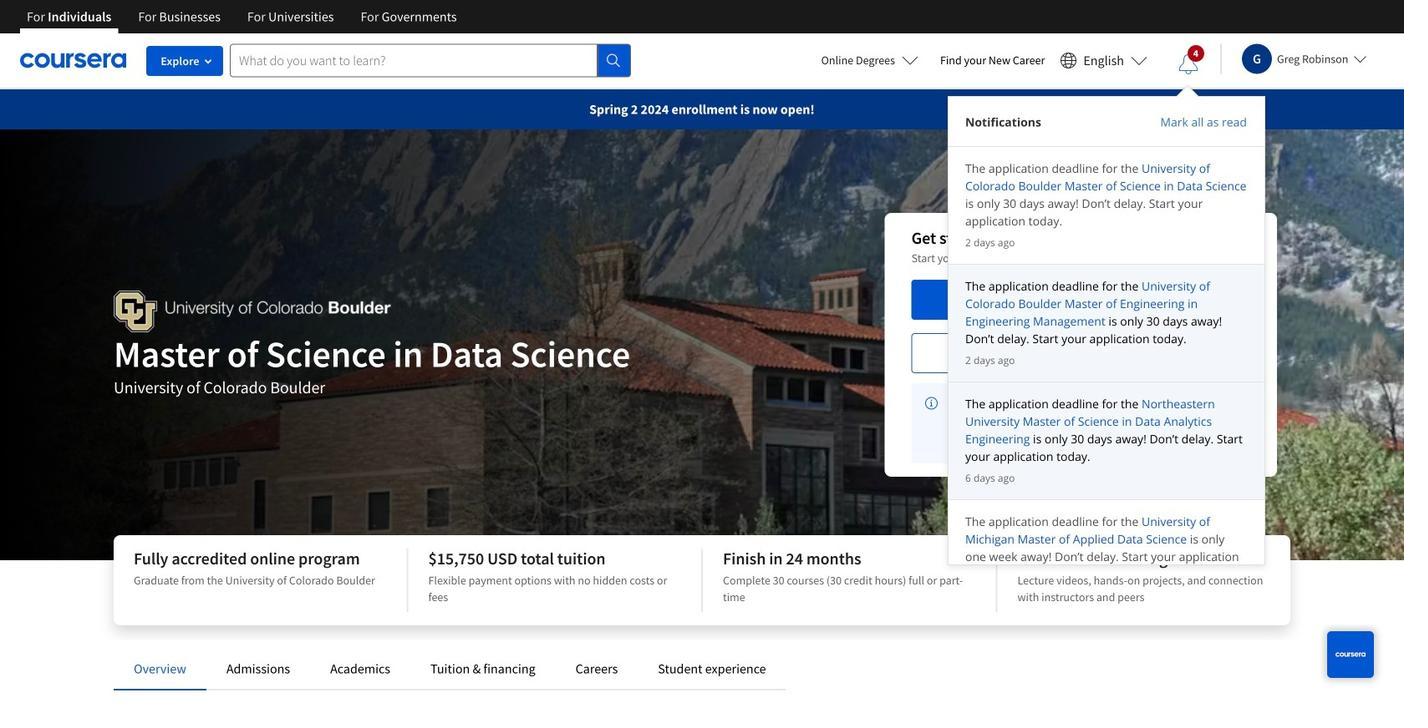 Task type: vqa. For each thing, say whether or not it's contained in the screenshot.
a within Professional Certificate - 8 course series Earn a career credential that demonstrates your expertise
no



Task type: describe. For each thing, give the bounding box(es) containing it.
banner navigation
[[13, 0, 470, 33]]



Task type: locate. For each thing, give the bounding box(es) containing it.
What do you want to learn? text field
[[230, 44, 598, 77]]

None search field
[[230, 44, 631, 77]]

coursera image
[[20, 47, 126, 74]]

university of colorado boulder logo image
[[114, 291, 391, 333]]



